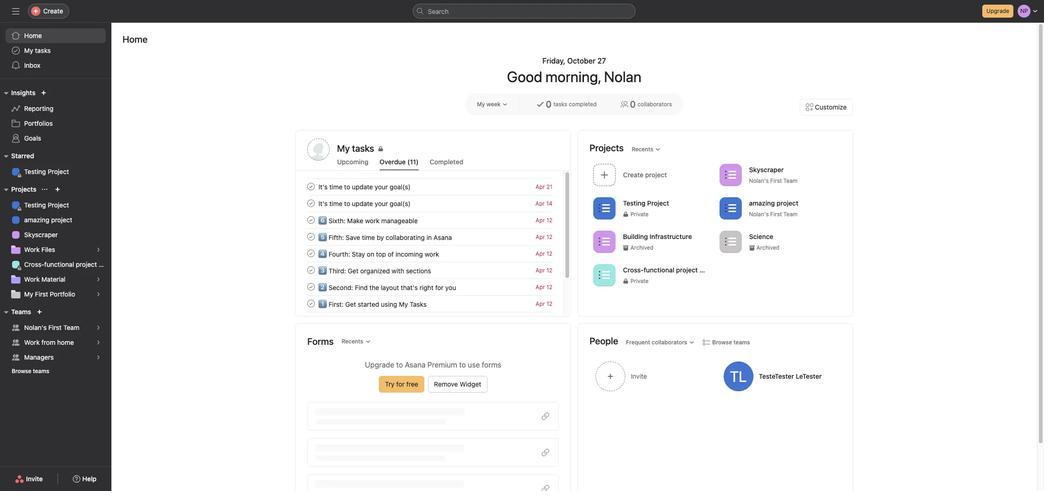 Task type: locate. For each thing, give the bounding box(es) containing it.
0 vertical spatial invite
[[631, 372, 647, 380]]

3 completed checkbox from the top
[[306, 248, 317, 259]]

browse teams
[[712, 339, 750, 346], [12, 368, 49, 375]]

1 horizontal spatial upgrade
[[987, 7, 1010, 14]]

list image
[[725, 169, 736, 180]]

4️⃣ fourth: stay on top of incoming work
[[319, 250, 439, 258]]

testing
[[24, 168, 46, 176], [623, 199, 646, 207], [24, 201, 46, 209]]

overdue (11) button
[[380, 158, 419, 170]]

1 vertical spatial upgrade
[[365, 361, 394, 369]]

skyscraper inside skyscraper nolan's first team
[[749, 166, 784, 173]]

work down in
[[425, 250, 439, 258]]

completed image
[[306, 198, 317, 209], [306, 248, 317, 259], [306, 265, 317, 276], [306, 281, 317, 293]]

your up 6️⃣ sixth: make work manageable
[[375, 199, 388, 207]]

my first portfolio link
[[6, 287, 106, 302]]

0 horizontal spatial browse teams button
[[7, 365, 54, 378]]

skyscraper nolan's first team
[[749, 166, 798, 184]]

1 vertical spatial work
[[24, 275, 40, 283]]

upgrade
[[987, 7, 1010, 14], [365, 361, 394, 369]]

it's
[[319, 183, 328, 191], [319, 199, 328, 207]]

your for apr 14
[[375, 199, 388, 207]]

1 horizontal spatial tasks
[[554, 101, 567, 108]]

nolan's down browse teams icon
[[24, 324, 47, 332]]

1 vertical spatial update
[[352, 199, 373, 207]]

browse teams button inside teams element
[[7, 365, 54, 378]]

team up home
[[63, 324, 79, 332]]

my for my first portfolio
[[24, 290, 33, 298]]

4️⃣
[[319, 250, 327, 258]]

list image for testing project
[[599, 203, 610, 214]]

2 completed image from the top
[[306, 215, 317, 226]]

0 down nolan
[[630, 99, 636, 110]]

work for work files
[[24, 246, 40, 254]]

completed checkbox for 5️⃣
[[306, 231, 317, 242]]

recents button right the forms
[[337, 335, 375, 348]]

0 horizontal spatial functional
[[44, 261, 74, 268]]

goal(s) down overdue (11) button
[[390, 183, 411, 191]]

0 vertical spatial amazing
[[749, 199, 775, 207]]

list image for cross-functional project plan
[[599, 270, 610, 281]]

0 horizontal spatial 0
[[546, 99, 552, 110]]

1 vertical spatial for
[[396, 380, 405, 388]]

browse teams button
[[699, 336, 754, 349], [7, 365, 54, 378]]

1 completed checkbox from the top
[[306, 181, 317, 192]]

1 vertical spatial private
[[631, 277, 649, 284]]

1 vertical spatial invite
[[26, 475, 43, 483]]

1 private from the top
[[631, 211, 649, 218]]

update for apr 14
[[352, 199, 373, 207]]

reporting
[[24, 104, 53, 112]]

archived for building infrastructure
[[631, 244, 654, 251]]

completed image left '5️⃣'
[[306, 231, 317, 242]]

home inside 'global' element
[[24, 32, 42, 39]]

work for work from home
[[24, 339, 40, 346]]

12 for tasks
[[547, 300, 553, 307]]

completed image for it's
[[306, 181, 317, 192]]

completed checkbox for 3️⃣
[[306, 265, 317, 276]]

top
[[376, 250, 386, 258]]

1 horizontal spatial home
[[123, 34, 148, 45]]

2 it's time to update your goal(s) from the top
[[319, 199, 411, 207]]

1 horizontal spatial asana
[[434, 233, 452, 241]]

list image for science
[[725, 236, 736, 247]]

private down building
[[631, 277, 649, 284]]

0 horizontal spatial home
[[24, 32, 42, 39]]

list image
[[599, 203, 610, 214], [725, 203, 736, 214], [599, 236, 610, 247], [725, 236, 736, 247], [599, 270, 610, 281]]

1 vertical spatial collaborators
[[652, 339, 687, 346]]

0 horizontal spatial asana
[[405, 361, 426, 369]]

friday, october 27 good morning, nolan
[[507, 57, 642, 85]]

my inside dropdown button
[[477, 101, 485, 108]]

1 apr from the top
[[536, 183, 545, 190]]

12 for in
[[547, 233, 553, 240]]

skyscraper right list icon at the top of the page
[[749, 166, 784, 173]]

first up the work from home link
[[48, 324, 62, 332]]

1 work from the top
[[24, 246, 40, 254]]

collaborators inside dropdown button
[[652, 339, 687, 346]]

get for started
[[345, 300, 356, 308]]

2 apr 12 button from the top
[[536, 233, 553, 240]]

2️⃣
[[319, 283, 327, 291]]

1 horizontal spatial invite
[[631, 372, 647, 380]]

0 vertical spatial tasks
[[35, 46, 51, 54]]

apr 12 for tasks
[[536, 300, 553, 307]]

insights element
[[0, 85, 111, 148]]

1 horizontal spatial 0
[[630, 99, 636, 110]]

5 apr 12 from the top
[[536, 283, 553, 290]]

4 completed image from the top
[[306, 281, 317, 293]]

forms
[[307, 336, 334, 347]]

apr 14 button
[[536, 200, 553, 207]]

0 vertical spatial for
[[435, 283, 444, 291]]

time left 'by'
[[362, 233, 375, 241]]

1 horizontal spatial browse
[[712, 339, 732, 346]]

0 vertical spatial it's time to update your goal(s)
[[319, 183, 411, 191]]

2 vertical spatial time
[[362, 233, 375, 241]]

functional down "building infrastructure"
[[644, 266, 675, 274]]

0 vertical spatial teams
[[734, 339, 750, 346]]

skyscraper for skyscraper
[[24, 231, 58, 239]]

it's time to update your goal(s) up 6️⃣ sixth: make work manageable
[[319, 199, 411, 207]]

get for organized
[[348, 267, 359, 275]]

asana right in
[[434, 233, 452, 241]]

0 vertical spatial recents
[[632, 146, 654, 153]]

amazing inside projects element
[[24, 216, 49, 224]]

work left files on the left of page
[[24, 246, 40, 254]]

for left "you"
[[435, 283, 444, 291]]

recents up create project
[[632, 146, 654, 153]]

testing project link up new project or portfolio icon
[[6, 164, 106, 179]]

my for my week
[[477, 101, 485, 108]]

work material
[[24, 275, 66, 283]]

amazing project
[[24, 216, 72, 224]]

1 vertical spatial time
[[329, 199, 343, 207]]

0 vertical spatial it's
[[319, 183, 328, 191]]

project up new project or portfolio icon
[[48, 168, 69, 176]]

update up 6️⃣ sixth: make work manageable
[[352, 199, 373, 207]]

my
[[24, 46, 33, 54], [477, 101, 485, 108], [24, 290, 33, 298], [399, 300, 408, 308]]

1 vertical spatial it's time to update your goal(s)
[[319, 199, 411, 207]]

starred element
[[0, 148, 111, 181]]

list image for amazing project
[[725, 203, 736, 214]]

teams button
[[0, 306, 31, 318]]

archived down science
[[757, 244, 780, 251]]

good
[[507, 68, 542, 85]]

project down see details, work files icon
[[76, 261, 97, 268]]

upcoming button
[[337, 158, 369, 170]]

2 vertical spatial work
[[24, 339, 40, 346]]

my up teams
[[24, 290, 33, 298]]

upgrade for upgrade to asana premium to use forms
[[365, 361, 394, 369]]

0 vertical spatial completed checkbox
[[306, 181, 317, 192]]

0 horizontal spatial amazing
[[24, 216, 49, 224]]

8 apr from the top
[[536, 300, 545, 307]]

skyscraper inside projects element
[[24, 231, 58, 239]]

2 your from the top
[[375, 199, 388, 207]]

3️⃣
[[319, 267, 327, 275]]

invite inside button
[[26, 475, 43, 483]]

team down skyscraper nolan's first team
[[784, 211, 798, 218]]

4 completed checkbox from the top
[[306, 281, 317, 293]]

apr for 4️⃣ completed option
[[536, 250, 545, 257]]

projects button
[[0, 184, 36, 195]]

21
[[547, 183, 553, 190]]

tasks
[[410, 300, 427, 308]]

Search tasks, projects, and more text field
[[413, 4, 635, 19]]

4 completed image from the top
[[306, 298, 317, 309]]

customize button
[[800, 99, 853, 116]]

1 horizontal spatial amazing
[[749, 199, 775, 207]]

work left material
[[24, 275, 40, 283]]

customize
[[815, 103, 847, 111]]

collaborators right frequent
[[652, 339, 687, 346]]

private for cross-
[[631, 277, 649, 284]]

amazing project link
[[6, 213, 106, 228]]

get
[[348, 267, 359, 275], [345, 300, 356, 308]]

testing project
[[24, 168, 69, 176], [623, 199, 669, 207], [24, 201, 69, 209]]

2 completed checkbox from the top
[[306, 215, 317, 226]]

2 apr from the top
[[536, 200, 545, 207]]

collaborators
[[638, 101, 672, 108], [652, 339, 687, 346]]

1 apr 12 from the top
[[536, 217, 553, 224]]

make
[[347, 217, 363, 225]]

testing project up show options, current sort, top image
[[24, 168, 69, 176]]

0 horizontal spatial browse teams
[[12, 368, 49, 375]]

project down the infrastructure
[[676, 266, 698, 274]]

recents button up create project
[[628, 143, 665, 156]]

testing project up amazing project
[[24, 201, 69, 209]]

use
[[468, 361, 480, 369]]

cross-
[[24, 261, 44, 268], [623, 266, 644, 274]]

cross-functional project plan down work files link
[[24, 261, 111, 268]]

time for apr 14
[[329, 199, 343, 207]]

0 vertical spatial team
[[784, 177, 798, 184]]

my inside "link"
[[24, 46, 33, 54]]

testing down show options, current sort, top image
[[24, 201, 46, 209]]

0 vertical spatial recents button
[[628, 143, 665, 156]]

plan inside the cross-functional project plan "link"
[[99, 261, 111, 268]]

0 horizontal spatial tasks
[[35, 46, 51, 54]]

nolan's inside skyscraper nolan's first team
[[749, 177, 769, 184]]

recents button
[[628, 143, 665, 156], [337, 335, 375, 348]]

apr 12 button for incoming
[[536, 250, 553, 257]]

first:
[[329, 300, 344, 308]]

testing project link
[[6, 164, 106, 179], [6, 198, 106, 213]]

work inside teams element
[[24, 339, 40, 346]]

6 apr 12 from the top
[[536, 300, 553, 307]]

completed image up the forms
[[306, 315, 317, 326]]

private
[[631, 211, 649, 218], [631, 277, 649, 284]]

0 horizontal spatial for
[[396, 380, 405, 388]]

2 completed checkbox from the top
[[306, 231, 317, 242]]

0 horizontal spatial skyscraper
[[24, 231, 58, 239]]

testing project inside starred element
[[24, 168, 69, 176]]

1 archived from the left
[[631, 244, 654, 251]]

my inside projects element
[[24, 290, 33, 298]]

1 completed image from the top
[[306, 181, 317, 192]]

completed image down "add profile photo"
[[306, 181, 317, 192]]

1 vertical spatial goal(s)
[[390, 199, 411, 207]]

apr 12 button
[[536, 217, 553, 224], [536, 233, 553, 240], [536, 250, 553, 257], [536, 267, 553, 274], [536, 283, 553, 290], [536, 300, 553, 307]]

1 vertical spatial projects
[[11, 185, 36, 193]]

completed checkbox for it's
[[306, 181, 317, 192]]

0 vertical spatial your
[[375, 183, 388, 191]]

archived
[[631, 244, 654, 251], [757, 244, 780, 251]]

my tasks link
[[6, 43, 106, 58]]

by
[[377, 233, 384, 241]]

testing down create project
[[623, 199, 646, 207]]

skyscraper up work files
[[24, 231, 58, 239]]

work files
[[24, 246, 55, 254]]

0 vertical spatial upgrade
[[987, 7, 1010, 14]]

1 0 from the left
[[546, 99, 552, 110]]

5 apr from the top
[[536, 250, 545, 257]]

get right first:
[[345, 300, 356, 308]]

1 vertical spatial completed checkbox
[[306, 215, 317, 226]]

apr for completed option corresponding to 1️⃣
[[536, 300, 545, 307]]

asana up free
[[405, 361, 426, 369]]

skyscraper link
[[6, 228, 106, 242]]

testing down starred
[[24, 168, 46, 176]]

0 vertical spatial get
[[348, 267, 359, 275]]

1 completed checkbox from the top
[[306, 198, 317, 209]]

3 apr 12 button from the top
[[536, 250, 553, 257]]

time down 'upcoming' button
[[329, 183, 343, 191]]

browse teams inside teams element
[[12, 368, 49, 375]]

teams
[[11, 308, 31, 316]]

Completed checkbox
[[306, 198, 317, 209], [306, 231, 317, 242], [306, 248, 317, 259], [306, 281, 317, 293], [306, 298, 317, 309], [306, 315, 317, 326]]

sixth:
[[329, 217, 346, 225]]

2 archived from the left
[[757, 244, 780, 251]]

first down work material
[[35, 290, 48, 298]]

0 for collaborators
[[630, 99, 636, 110]]

1 horizontal spatial cross-functional project plan
[[623, 266, 713, 274]]

browse
[[712, 339, 732, 346], [12, 368, 31, 375]]

invite inside dropdown button
[[631, 372, 647, 380]]

time
[[329, 183, 343, 191], [329, 199, 343, 207], [362, 233, 375, 241]]

cross- inside the cross-functional project plan "link"
[[24, 261, 44, 268]]

recents button for forms
[[337, 335, 375, 348]]

reporting link
[[6, 101, 106, 116]]

recents right the forms
[[342, 338, 363, 345]]

0 horizontal spatial browse
[[12, 368, 31, 375]]

1 goal(s) from the top
[[390, 183, 411, 191]]

0 vertical spatial testing project link
[[6, 164, 106, 179]]

2️⃣ second: find the layout that's right for you
[[319, 283, 456, 291]]

2 0 from the left
[[630, 99, 636, 110]]

5 12 from the top
[[547, 283, 553, 290]]

home
[[24, 32, 42, 39], [123, 34, 148, 45]]

completed image for 6️⃣
[[306, 215, 317, 226]]

remove widget button
[[428, 376, 487, 393]]

apr 12 button for in
[[536, 233, 553, 240]]

2 it's from the top
[[319, 199, 328, 207]]

0 horizontal spatial work
[[365, 217, 380, 225]]

my right using at the left of the page
[[399, 300, 408, 308]]

for inside button
[[396, 380, 405, 388]]

nolan's inside teams element
[[24, 324, 47, 332]]

0 horizontal spatial cross-functional project plan
[[24, 261, 111, 268]]

amazing for amazing project nolan's first team
[[749, 199, 775, 207]]

upgrade inside button
[[987, 7, 1010, 14]]

invite button
[[590, 356, 714, 397]]

4 12 from the top
[[547, 267, 553, 274]]

3 apr from the top
[[536, 217, 545, 224]]

3 apr 12 from the top
[[536, 250, 553, 257]]

0 left tasks completed
[[546, 99, 552, 110]]

private up building
[[631, 211, 649, 218]]

see details, work files image
[[96, 247, 101, 253]]

tasks left 'completed'
[[554, 101, 567, 108]]

see details, my first portfolio image
[[96, 292, 101, 297]]

nolan's first team link
[[6, 320, 106, 335]]

for right try
[[396, 380, 405, 388]]

apr 12 for incoming
[[536, 250, 553, 257]]

5 apr 12 button from the top
[[536, 283, 553, 290]]

2 vertical spatial nolan's
[[24, 324, 47, 332]]

0 for tasks completed
[[546, 99, 552, 110]]

2 testing project link from the top
[[6, 198, 106, 213]]

first inside skyscraper nolan's first team
[[771, 177, 782, 184]]

1 vertical spatial recents
[[342, 338, 363, 345]]

goals link
[[6, 131, 106, 146]]

1 your from the top
[[375, 183, 388, 191]]

1 it's time to update your goal(s) from the top
[[319, 183, 411, 191]]

4 apr from the top
[[536, 233, 545, 240]]

nolan's inside amazing project nolan's first team
[[749, 211, 769, 218]]

7 apr from the top
[[536, 283, 545, 290]]

amazing up skyscraper link
[[24, 216, 49, 224]]

1 vertical spatial browse
[[12, 368, 31, 375]]

completed image left 6️⃣
[[306, 215, 317, 226]]

that's
[[401, 283, 418, 291]]

on
[[367, 250, 374, 258]]

6 12 from the top
[[547, 300, 553, 307]]

update down 'upcoming' button
[[352, 183, 373, 191]]

2 update from the top
[[352, 199, 373, 207]]

1 vertical spatial it's
[[319, 199, 328, 207]]

3 12 from the top
[[547, 250, 553, 257]]

update for apr 21
[[352, 183, 373, 191]]

1 vertical spatial get
[[345, 300, 356, 308]]

projects element
[[0, 181, 111, 304]]

1 horizontal spatial recents
[[632, 146, 654, 153]]

0 vertical spatial goal(s)
[[390, 183, 411, 191]]

my up inbox
[[24, 46, 33, 54]]

0 horizontal spatial teams
[[33, 368, 49, 375]]

work right make
[[365, 217, 380, 225]]

my week button
[[473, 98, 512, 111]]

apr 21
[[536, 183, 553, 190]]

nolan's up science
[[749, 211, 769, 218]]

2 completed image from the top
[[306, 248, 317, 259]]

create project
[[623, 171, 667, 179]]

1 vertical spatial work
[[425, 250, 439, 258]]

amazing inside amazing project nolan's first team
[[749, 199, 775, 207]]

0 horizontal spatial upgrade
[[365, 361, 394, 369]]

1 horizontal spatial cross-
[[623, 266, 644, 274]]

2 vertical spatial completed checkbox
[[306, 265, 317, 276]]

first up amazing project nolan's first team on the right of page
[[771, 177, 782, 184]]

1 testing project link from the top
[[6, 164, 106, 179]]

goal(s) up manageable
[[390, 199, 411, 207]]

see details, managers image
[[96, 355, 101, 360]]

work
[[24, 246, 40, 254], [24, 275, 40, 283], [24, 339, 40, 346]]

it's time to update your goal(s) down 'upcoming' button
[[319, 183, 411, 191]]

2 12 from the top
[[547, 233, 553, 240]]

2 apr 12 from the top
[[536, 233, 553, 240]]

0 horizontal spatial recents
[[342, 338, 363, 345]]

amazing down skyscraper nolan's first team
[[749, 199, 775, 207]]

nolan's right list icon at the top of the page
[[749, 177, 769, 184]]

1 vertical spatial recents button
[[337, 335, 375, 348]]

time up "sixth:" at left
[[329, 199, 343, 207]]

see details, nolan's first team image
[[96, 325, 101, 331]]

apr
[[536, 183, 545, 190], [536, 200, 545, 207], [536, 217, 545, 224], [536, 233, 545, 240], [536, 250, 545, 257], [536, 267, 545, 274], [536, 283, 545, 290], [536, 300, 545, 307]]

4 apr 12 from the top
[[536, 267, 553, 274]]

upgrade for upgrade
[[987, 7, 1010, 14]]

1 vertical spatial browse teams
[[12, 368, 49, 375]]

completed image left 1️⃣
[[306, 298, 317, 309]]

right
[[420, 283, 434, 291]]

tasks
[[35, 46, 51, 54], [554, 101, 567, 108]]

0 vertical spatial skyscraper
[[749, 166, 784, 173]]

0 horizontal spatial projects
[[11, 185, 36, 193]]

2 private from the top
[[631, 277, 649, 284]]

1 vertical spatial browse teams button
[[7, 365, 54, 378]]

5️⃣ fifth: save time by collaborating in asana
[[319, 233, 452, 241]]

0 vertical spatial work
[[24, 246, 40, 254]]

recents button for projects
[[628, 143, 665, 156]]

time for apr 21
[[329, 183, 343, 191]]

recents
[[632, 146, 654, 153], [342, 338, 363, 345]]

work
[[365, 217, 380, 225], [425, 250, 439, 258]]

2 work from the top
[[24, 275, 40, 283]]

new image
[[41, 90, 47, 96]]

cross- down work files
[[24, 261, 44, 268]]

project
[[777, 199, 799, 207], [51, 216, 72, 224], [76, 261, 97, 268], [676, 266, 698, 274]]

tasks up inbox
[[35, 46, 51, 54]]

completed checkbox down "add profile photo"
[[306, 181, 317, 192]]

testing project link down new project or portfolio icon
[[6, 198, 106, 213]]

my tasks link
[[337, 142, 559, 155]]

3 completed checkbox from the top
[[306, 265, 317, 276]]

1 horizontal spatial recents button
[[628, 143, 665, 156]]

0 vertical spatial time
[[329, 183, 343, 191]]

1 vertical spatial skyscraper
[[24, 231, 58, 239]]

1 horizontal spatial skyscraper
[[749, 166, 784, 173]]

1 vertical spatial your
[[375, 199, 388, 207]]

first up science
[[771, 211, 782, 218]]

cross- down building
[[623, 266, 644, 274]]

functional down work files link
[[44, 261, 74, 268]]

completed checkbox left '3️⃣'
[[306, 265, 317, 276]]

to
[[344, 183, 350, 191], [344, 199, 350, 207], [396, 361, 403, 369], [459, 361, 466, 369]]

completed image for 5️⃣
[[306, 231, 317, 242]]

6 apr from the top
[[536, 267, 545, 274]]

work up managers
[[24, 339, 40, 346]]

2 goal(s) from the top
[[390, 199, 411, 207]]

apr for 2️⃣ completed option
[[536, 283, 545, 290]]

manageable
[[381, 217, 418, 225]]

0 horizontal spatial plan
[[99, 261, 111, 268]]

1 vertical spatial amazing
[[24, 216, 49, 224]]

1 vertical spatial testing project link
[[6, 198, 106, 213]]

completed image
[[306, 181, 317, 192], [306, 215, 317, 226], [306, 231, 317, 242], [306, 298, 317, 309], [306, 315, 317, 326]]

6 apr 12 button from the top
[[536, 300, 553, 307]]

5 completed checkbox from the top
[[306, 298, 317, 309]]

recents for forms
[[342, 338, 363, 345]]

get right 'third:'
[[348, 267, 359, 275]]

0 vertical spatial projects
[[590, 142, 624, 153]]

1 vertical spatial asana
[[405, 361, 426, 369]]

add profile photo image
[[307, 138, 330, 161]]

1 horizontal spatial browse teams button
[[699, 336, 754, 349]]

team up amazing project nolan's first team on the right of page
[[784, 177, 798, 184]]

your down "overdue"
[[375, 183, 388, 191]]

project
[[48, 168, 69, 176], [647, 199, 669, 207], [48, 201, 69, 209]]

completed checkbox left 6️⃣
[[306, 215, 317, 226]]

inbox
[[24, 61, 40, 69]]

cross-functional project plan down the infrastructure
[[623, 266, 713, 274]]

apr for it's completed option
[[536, 200, 545, 207]]

amazing for amazing project
[[24, 216, 49, 224]]

3 completed image from the top
[[306, 265, 317, 276]]

1 completed image from the top
[[306, 198, 317, 209]]

3 completed image from the top
[[306, 231, 317, 242]]

0 horizontal spatial cross-
[[24, 261, 44, 268]]

for
[[435, 283, 444, 291], [396, 380, 405, 388]]

Completed checkbox
[[306, 181, 317, 192], [306, 215, 317, 226], [306, 265, 317, 276]]

3 work from the top
[[24, 339, 40, 346]]

1 it's from the top
[[319, 183, 328, 191]]

1 vertical spatial nolan's
[[749, 211, 769, 218]]

plan
[[99, 261, 111, 268], [700, 266, 713, 274]]

your
[[375, 183, 388, 191], [375, 199, 388, 207]]

0 vertical spatial update
[[352, 183, 373, 191]]

0 horizontal spatial archived
[[631, 244, 654, 251]]

collaborators down nolan
[[638, 101, 672, 108]]

project down skyscraper nolan's first team
[[777, 199, 799, 207]]

1 horizontal spatial archived
[[757, 244, 780, 251]]

1 vertical spatial tasks
[[554, 101, 567, 108]]

apr 21 button
[[536, 183, 553, 190]]

1 update from the top
[[352, 183, 373, 191]]

my left week
[[477, 101, 485, 108]]

archived down building
[[631, 244, 654, 251]]



Task type: vqa. For each thing, say whether or not it's contained in the screenshot.


Task type: describe. For each thing, give the bounding box(es) containing it.
it's for apr 21
[[319, 183, 328, 191]]

to up try for free at the bottom of page
[[396, 361, 403, 369]]

my week
[[477, 101, 501, 108]]

private for testing
[[631, 211, 649, 218]]

project inside "link"
[[76, 261, 97, 268]]

apr 12 for in
[[536, 233, 553, 240]]

0 vertical spatial collaborators
[[638, 101, 672, 108]]

people
[[590, 335, 618, 346]]

1 vertical spatial teams
[[33, 368, 49, 375]]

project inside starred element
[[48, 168, 69, 176]]

completed image for 1️⃣
[[306, 298, 317, 309]]

managers
[[24, 353, 54, 361]]

of
[[388, 250, 394, 258]]

infrastructure
[[650, 232, 692, 240]]

apr 12 button for tasks
[[536, 300, 553, 307]]

to down 'upcoming' button
[[344, 183, 350, 191]]

1 horizontal spatial plan
[[700, 266, 713, 274]]

frequent collaborators
[[626, 339, 687, 346]]

skyscraper for skyscraper nolan's first team
[[749, 166, 784, 173]]

tasks inside "link"
[[35, 46, 51, 54]]

(11)
[[407, 158, 419, 166]]

frequent collaborators button
[[622, 336, 699, 349]]

testing project inside projects element
[[24, 201, 69, 209]]

5 completed image from the top
[[306, 315, 317, 326]]

try
[[385, 380, 395, 388]]

my tasks
[[337, 143, 374, 154]]

completed checkbox for 1️⃣
[[306, 298, 317, 309]]

my tasks
[[24, 46, 51, 54]]

apr for completed option corresponding to 5️⃣
[[536, 233, 545, 240]]

see details, work from home image
[[96, 340, 101, 345]]

create project link
[[590, 161, 716, 190]]

team inside skyscraper nolan's first team
[[784, 177, 798, 184]]

12 for right
[[547, 283, 553, 290]]

your for apr 21
[[375, 183, 388, 191]]

building
[[623, 232, 648, 240]]

5️⃣
[[319, 233, 327, 241]]

project down create project link
[[647, 199, 669, 207]]

cross-functional project plan inside "link"
[[24, 261, 111, 268]]

2 vertical spatial team
[[63, 324, 79, 332]]

home link
[[6, 28, 106, 43]]

work for work material
[[24, 275, 40, 283]]

1 horizontal spatial for
[[435, 283, 444, 291]]

first inside amazing project nolan's first team
[[771, 211, 782, 218]]

building infrastructure
[[623, 232, 692, 240]]

testetester letester
[[759, 372, 822, 380]]

portfolio
[[50, 290, 75, 298]]

testing inside starred element
[[24, 168, 46, 176]]

you
[[445, 283, 456, 291]]

with
[[392, 267, 404, 275]]

show options, current sort, top image
[[42, 187, 48, 192]]

completed checkbox for 6️⃣
[[306, 215, 317, 226]]

apr 12 for right
[[536, 283, 553, 290]]

stay
[[352, 250, 365, 258]]

1 horizontal spatial projects
[[590, 142, 624, 153]]

apr for 3️⃣'s completed checkbox
[[536, 267, 545, 274]]

project up skyscraper link
[[51, 216, 72, 224]]

cross-functional project plan link
[[6, 257, 111, 272]]

teams element
[[0, 304, 111, 380]]

archived for science
[[757, 244, 780, 251]]

in
[[427, 233, 432, 241]]

completed image for it's
[[306, 198, 317, 209]]

completed
[[569, 101, 597, 108]]

layout
[[381, 283, 399, 291]]

upcoming
[[337, 158, 369, 166]]

week
[[487, 101, 501, 108]]

testing inside projects element
[[24, 201, 46, 209]]

work from home link
[[6, 335, 106, 350]]

widget
[[460, 380, 481, 388]]

1 horizontal spatial functional
[[644, 266, 675, 274]]

sections
[[406, 267, 431, 275]]

goals
[[24, 134, 41, 142]]

completed checkbox for it's
[[306, 198, 317, 209]]

testetester letester button
[[718, 356, 842, 397]]

material
[[41, 275, 66, 283]]

nolan's first team
[[24, 324, 79, 332]]

0 vertical spatial browse teams button
[[699, 336, 754, 349]]

6️⃣
[[319, 217, 327, 225]]

work files link
[[6, 242, 106, 257]]

try for free
[[385, 380, 418, 388]]

1 horizontal spatial work
[[425, 250, 439, 258]]

completed checkbox for 4️⃣
[[306, 248, 317, 259]]

fourth:
[[329, 250, 350, 258]]

overdue (11)
[[380, 158, 419, 166]]

first inside teams element
[[48, 324, 62, 332]]

functional inside "link"
[[44, 261, 74, 268]]

27
[[598, 57, 606, 65]]

project up amazing project link
[[48, 201, 69, 209]]

global element
[[0, 23, 111, 78]]

1️⃣ first: get started using my tasks
[[319, 300, 427, 308]]

to up make
[[344, 199, 350, 207]]

1 horizontal spatial browse teams
[[712, 339, 750, 346]]

starred
[[11, 152, 34, 160]]

apr for completed checkbox corresponding to it's
[[536, 183, 545, 190]]

see details, work material image
[[96, 277, 101, 282]]

remove widget
[[434, 380, 481, 388]]

nolan
[[604, 68, 642, 85]]

1 horizontal spatial teams
[[734, 339, 750, 346]]

upgrade button
[[983, 5, 1014, 18]]

from
[[41, 339, 55, 346]]

project inside amazing project nolan's first team
[[777, 199, 799, 207]]

3️⃣ third: get organized with sections
[[319, 267, 431, 275]]

work from home
[[24, 339, 74, 346]]

starred button
[[0, 150, 34, 162]]

upgrade to asana premium to use forms
[[365, 361, 501, 369]]

to left the 'use'
[[459, 361, 466, 369]]

create button
[[28, 4, 69, 19]]

tasks completed
[[554, 101, 597, 108]]

work material link
[[6, 272, 106, 287]]

inbox link
[[6, 58, 106, 73]]

6 completed checkbox from the top
[[306, 315, 317, 326]]

try for free button
[[379, 376, 424, 393]]

browse teams image
[[37, 309, 42, 315]]

third:
[[329, 267, 346, 275]]

12 for incoming
[[547, 250, 553, 257]]

4 apr 12 button from the top
[[536, 267, 553, 274]]

new project or portfolio image
[[55, 187, 61, 192]]

incoming
[[396, 250, 423, 258]]

apr for completed checkbox corresponding to 6️⃣
[[536, 217, 545, 224]]

goal(s) for apr 21
[[390, 183, 411, 191]]

my first portfolio
[[24, 290, 75, 298]]

completed image for 2️⃣
[[306, 281, 317, 293]]

hide sidebar image
[[12, 7, 20, 15]]

organized
[[360, 267, 390, 275]]

it's time to update your goal(s) for apr 14
[[319, 199, 411, 207]]

0 vertical spatial browse
[[712, 339, 732, 346]]

team inside amazing project nolan's first team
[[784, 211, 798, 218]]

goal(s) for apr 14
[[390, 199, 411, 207]]

science
[[749, 232, 774, 240]]

managers link
[[6, 350, 106, 365]]

completed image for 4️⃣
[[306, 248, 317, 259]]

recents for projects
[[632, 146, 654, 153]]

premium
[[428, 361, 457, 369]]

1 12 from the top
[[547, 217, 553, 224]]

create
[[43, 7, 63, 15]]

projects inside dropdown button
[[11, 185, 36, 193]]

insights button
[[0, 87, 35, 98]]

it's time to update your goal(s) for apr 21
[[319, 183, 411, 191]]

0 vertical spatial work
[[365, 217, 380, 225]]

first inside projects element
[[35, 290, 48, 298]]

completed image for 3️⃣
[[306, 265, 317, 276]]

completed checkbox for 2️⃣
[[306, 281, 317, 293]]

my for my tasks
[[24, 46, 33, 54]]

files
[[41, 246, 55, 254]]

free
[[406, 380, 418, 388]]

it's for apr 14
[[319, 199, 328, 207]]

testing project link inside starred element
[[6, 164, 106, 179]]

list image for building infrastructure
[[599, 236, 610, 247]]

1 apr 12 button from the top
[[536, 217, 553, 224]]

completed
[[430, 158, 464, 166]]

testing project down create project link
[[623, 199, 669, 207]]

browse inside teams element
[[12, 368, 31, 375]]

insights
[[11, 89, 35, 97]]

fifth:
[[329, 233, 344, 241]]

apr 12 button for right
[[536, 283, 553, 290]]

save
[[346, 233, 360, 241]]



